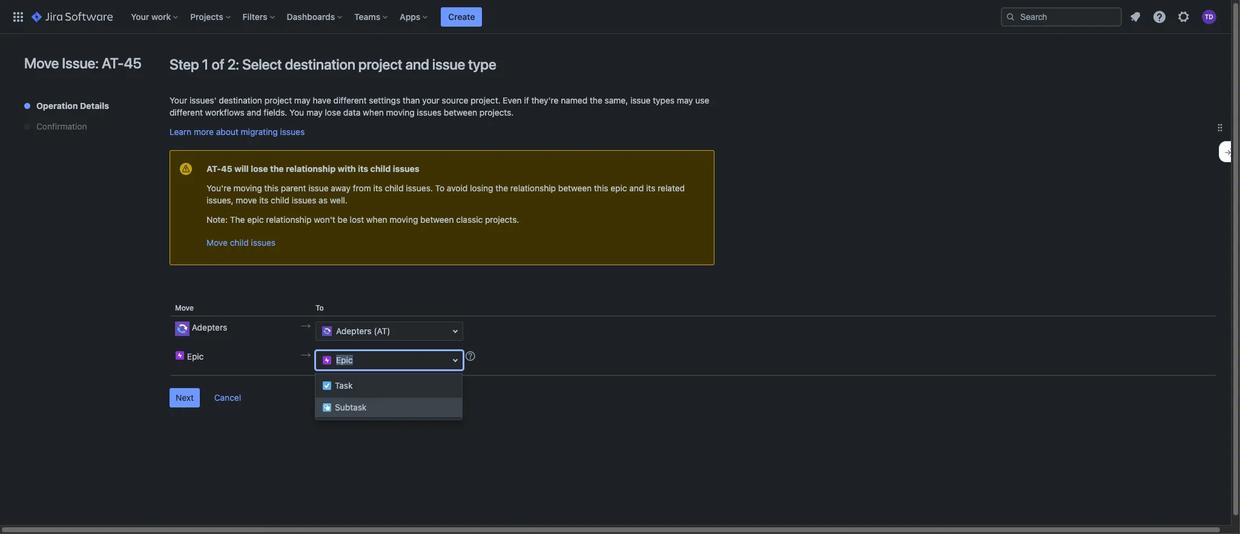 Task type: describe. For each thing, give the bounding box(es) containing it.
0 vertical spatial and
[[406, 56, 429, 73]]

adepters
[[192, 322, 227, 333]]

filters
[[243, 11, 267, 22]]

won't
[[314, 214, 335, 225]]

2 vertical spatial relationship
[[266, 214, 312, 225]]

dashboards button
[[283, 7, 347, 26]]

move
[[236, 195, 257, 205]]

named
[[561, 95, 588, 105]]

appswitcher icon image
[[11, 9, 25, 24]]

issue:
[[62, 55, 99, 71]]

may left the use
[[677, 95, 693, 105]]

the inside your issues' destination project may have different settings than your source project. even if they're named the same, issue types may use different workflows and fields. you may lose data when moving issues between projects.
[[590, 95, 603, 105]]

your work
[[131, 11, 171, 22]]

issues.
[[406, 183, 433, 193]]

moving inside your issues' destination project may have different settings than your source project. even if they're named the same, issue types may use different workflows and fields. you may lose data when moving issues between projects.
[[386, 107, 415, 118]]

search image
[[1006, 12, 1016, 22]]

0 horizontal spatial the
[[270, 164, 284, 174]]

1 vertical spatial at-
[[207, 164, 221, 174]]

its right from
[[373, 183, 383, 193]]

your issues' destination project may have different settings than your source project. even if they're named the same, issue types may use different workflows and fields. you may lose data when moving issues between projects.
[[170, 95, 710, 118]]

select
[[242, 56, 282, 73]]

well.
[[330, 195, 348, 205]]

the inside you're moving this parent issue away from its child issues. to avoid losing the relationship between this epic and its related issues, move its child issues as well.
[[496, 183, 508, 193]]

relationship inside you're moving this parent issue away from its child issues. to avoid losing the relationship between this epic and its related issues, move its child issues as well.
[[511, 183, 556, 193]]

teams button
[[351, 7, 393, 26]]

subtask
[[335, 402, 367, 413]]

about
[[216, 127, 239, 137]]

apps button
[[396, 7, 433, 26]]

issue inside your issues' destination project may have different settings than your source project. even if they're named the same, issue types may use different workflows and fields. you may lose data when moving issues between projects.
[[631, 95, 651, 105]]

2:
[[227, 56, 239, 73]]

task link
[[316, 376, 462, 396]]

lost
[[350, 214, 364, 225]]

work
[[151, 11, 171, 22]]

workflows
[[205, 107, 245, 118]]

if
[[524, 95, 529, 105]]

projects
[[190, 11, 223, 22]]

step 1 of 2: select destination project and issue type
[[170, 56, 497, 73]]

avoid
[[447, 183, 468, 193]]

the
[[230, 214, 245, 225]]

learn more about migrating issues link
[[170, 127, 305, 137]]

projects button
[[187, 7, 235, 26]]

you
[[290, 107, 304, 118]]

move for move child issues
[[207, 237, 228, 248]]

2 this from the left
[[594, 183, 608, 193]]

classic
[[456, 214, 483, 225]]

filters button
[[239, 7, 280, 26]]

and inside you're moving this parent issue away from its child issues. to avoid losing the relationship between this epic and its related issues, move its child issues as well.
[[630, 183, 644, 193]]

task
[[335, 380, 353, 391]]

migrating
[[241, 127, 278, 137]]

target issue type image
[[301, 351, 311, 360]]

step
[[170, 56, 199, 73]]

confirmation
[[36, 121, 87, 131]]

details
[[80, 101, 109, 111]]

move issue: at-45
[[24, 55, 142, 71]]

more
[[194, 127, 214, 137]]

2 vertical spatial moving
[[390, 214, 418, 225]]

you're
[[207, 183, 231, 193]]

issue inside you're moving this parent issue away from its child issues. to avoid losing the relationship between this epic and its related issues, move its child issues as well.
[[308, 183, 329, 193]]

note:
[[207, 214, 228, 225]]

apps
[[400, 11, 421, 22]]

child down parent on the left top of page
[[271, 195, 290, 205]]

1 vertical spatial when
[[366, 214, 387, 225]]

may up you
[[294, 95, 311, 105]]

between inside your issues' destination project may have different settings than your source project. even if they're named the same, issue types may use different workflows and fields. you may lose data when moving issues between projects.
[[444, 107, 477, 118]]

0 horizontal spatial 45
[[124, 55, 142, 71]]

project.
[[471, 95, 501, 105]]

create button
[[441, 7, 482, 26]]

target project image
[[301, 322, 311, 331]]

1 horizontal spatial move
[[175, 303, 194, 313]]

losing
[[470, 183, 493, 193]]

of
[[212, 56, 224, 73]]

move for move issue: at-45
[[24, 55, 59, 71]]

0 vertical spatial different
[[334, 95, 367, 105]]

learn more about migrating issues
[[170, 127, 305, 137]]

lose inside your issues' destination project may have different settings than your source project. even if they're named the same, issue types may use different workflows and fields. you may lose data when moving issues between projects.
[[325, 107, 341, 118]]

types
[[653, 95, 675, 105]]

subtask link
[[316, 398, 462, 417]]

issues'
[[190, 95, 217, 105]]

cancel
[[214, 393, 241, 403]]

your
[[422, 95, 440, 105]]

issues inside button
[[251, 237, 276, 248]]

epic inside you're moving this parent issue away from its child issues. to avoid losing the relationship between this epic and its related issues, move its child issues as well.
[[611, 183, 627, 193]]

projects. inside your issues' destination project may have different settings than your source project. even if they're named the same, issue types may use different workflows and fields. you may lose data when moving issues between projects.
[[480, 107, 514, 118]]

your work button
[[127, 7, 183, 26]]

1 horizontal spatial 45
[[221, 164, 232, 174]]

type
[[468, 56, 497, 73]]



Task type: vqa. For each thing, say whether or not it's contained in the screenshot.
the bottom project
yes



Task type: locate. For each thing, give the bounding box(es) containing it.
your
[[131, 11, 149, 22], [170, 95, 187, 105]]

and inside your issues' destination project may have different settings than your source project. even if they're named the same, issue types may use different workflows and fields. you may lose data when moving issues between projects.
[[247, 107, 261, 118]]

move child issues button
[[207, 233, 276, 253]]

child left issues.
[[385, 183, 404, 193]]

0 vertical spatial relationship
[[286, 164, 336, 174]]

will
[[234, 164, 249, 174]]

moving down than
[[386, 107, 415, 118]]

as
[[319, 195, 328, 205]]

0 vertical spatial between
[[444, 107, 477, 118]]

and
[[406, 56, 429, 73], [247, 107, 261, 118], [630, 183, 644, 193]]

2 vertical spatial and
[[630, 183, 644, 193]]

Search field
[[1001, 7, 1122, 26]]

issue left types
[[631, 95, 651, 105]]

destination inside your issues' destination project may have different settings than your source project. even if they're named the same, issue types may use different workflows and fields. you may lose data when moving issues between projects.
[[219, 95, 262, 105]]

you're moving this parent issue away from its child issues. to avoid losing the relationship between this epic and its related issues, move its child issues as well.
[[207, 183, 685, 205]]

2 horizontal spatial the
[[590, 95, 603, 105]]

get local help about issue type image
[[466, 351, 475, 361]]

your inside your issues' destination project may have different settings than your source project. even if they're named the same, issue types may use different workflows and fields. you may lose data when moving issues between projects.
[[170, 95, 187, 105]]

1 vertical spatial your
[[170, 95, 187, 105]]

note: the epic relationship won't be lost when moving between classic projects.
[[207, 214, 519, 225]]

relationship down parent on the left top of page
[[266, 214, 312, 225]]

its right with at the top left of page
[[358, 164, 368, 174]]

0 vertical spatial lose
[[325, 107, 341, 118]]

0 vertical spatial your
[[131, 11, 149, 22]]

moving
[[386, 107, 415, 118], [234, 183, 262, 193], [390, 214, 418, 225]]

and up than
[[406, 56, 429, 73]]

your profile and settings image
[[1202, 9, 1217, 24]]

1 vertical spatial lose
[[251, 164, 268, 174]]

0 horizontal spatial at-
[[102, 55, 124, 71]]

1 vertical spatial and
[[247, 107, 261, 118]]

issues up issues.
[[393, 164, 420, 174]]

2 vertical spatial the
[[496, 183, 508, 193]]

issue up as
[[308, 183, 329, 193]]

when right lost
[[366, 214, 387, 225]]

1 horizontal spatial to
[[435, 183, 445, 193]]

at- right issue:
[[102, 55, 124, 71]]

None text field
[[316, 322, 463, 341], [316, 351, 463, 370], [316, 322, 463, 341], [316, 351, 463, 370]]

moving up move
[[234, 183, 262, 193]]

1
[[202, 56, 209, 73]]

the left same,
[[590, 95, 603, 105]]

related
[[658, 183, 685, 193]]

settings
[[369, 95, 400, 105]]

1 vertical spatial moving
[[234, 183, 262, 193]]

between inside you're moving this parent issue away from its child issues. to avoid losing the relationship between this epic and its related issues, move its child issues as well.
[[558, 183, 592, 193]]

0 vertical spatial destination
[[285, 56, 355, 73]]

1 vertical spatial destination
[[219, 95, 262, 105]]

banner containing your work
[[0, 0, 1231, 34]]

relationship up parent on the left top of page
[[286, 164, 336, 174]]

1 vertical spatial 45
[[221, 164, 232, 174]]

child inside button
[[230, 237, 249, 248]]

source
[[442, 95, 469, 105]]

1 horizontal spatial lose
[[325, 107, 341, 118]]

destination up have
[[285, 56, 355, 73]]

different up 'data'
[[334, 95, 367, 105]]

1 horizontal spatial and
[[406, 56, 429, 73]]

project
[[358, 56, 402, 73], [265, 95, 292, 105]]

when down settings
[[363, 107, 384, 118]]

cancel link
[[208, 389, 247, 408]]

1 vertical spatial different
[[170, 107, 203, 118]]

fields.
[[264, 107, 287, 118]]

project up settings
[[358, 56, 402, 73]]

jira software image
[[31, 9, 113, 24], [31, 9, 113, 24]]

2 vertical spatial move
[[175, 303, 194, 313]]

1 vertical spatial relationship
[[511, 183, 556, 193]]

1 vertical spatial move
[[207, 237, 228, 248]]

2 horizontal spatial and
[[630, 183, 644, 193]]

lose down have
[[325, 107, 341, 118]]

use
[[696, 95, 710, 105]]

issue
[[432, 56, 465, 73], [631, 95, 651, 105], [308, 183, 329, 193]]

at-
[[102, 55, 124, 71], [207, 164, 221, 174]]

project up fields. in the left top of the page
[[265, 95, 292, 105]]

teams
[[354, 11, 381, 22]]

and left related
[[630, 183, 644, 193]]

the up parent on the left top of page
[[270, 164, 284, 174]]

1 horizontal spatial different
[[334, 95, 367, 105]]

2 horizontal spatial issue
[[631, 95, 651, 105]]

your left work
[[131, 11, 149, 22]]

operation details
[[36, 101, 109, 111]]

move
[[24, 55, 59, 71], [207, 237, 228, 248], [175, 303, 194, 313]]

1 this from the left
[[264, 183, 279, 193]]

2 vertical spatial issue
[[308, 183, 329, 193]]

to
[[435, 183, 445, 193], [316, 303, 324, 313]]

1 vertical spatial projects.
[[485, 214, 519, 225]]

0 horizontal spatial issue
[[308, 183, 329, 193]]

create
[[448, 11, 475, 22]]

parent
[[281, 183, 306, 193]]

1 vertical spatial between
[[558, 183, 592, 193]]

0 vertical spatial moving
[[386, 107, 415, 118]]

destination
[[285, 56, 355, 73], [219, 95, 262, 105]]

issues inside your issues' destination project may have different settings than your source project. even if they're named the same, issue types may use different workflows and fields. you may lose data when moving issues between projects.
[[417, 107, 442, 118]]

your for your issues' destination project may have different settings than your source project. even if they're named the same, issue types may use different workflows and fields. you may lose data when moving issues between projects.
[[170, 95, 187, 105]]

1 horizontal spatial epic
[[611, 183, 627, 193]]

banner
[[0, 0, 1231, 34]]

0 vertical spatial project
[[358, 56, 402, 73]]

None submit
[[170, 388, 200, 408]]

1 horizontal spatial your
[[170, 95, 187, 105]]

your inside popup button
[[131, 11, 149, 22]]

issues down parent on the left top of page
[[292, 195, 316, 205]]

move left issue:
[[24, 55, 59, 71]]

lose
[[325, 107, 341, 118], [251, 164, 268, 174]]

at-45 will lose the relationship with its child issues
[[207, 164, 420, 174]]

issues,
[[207, 195, 234, 205]]

1 vertical spatial issue
[[631, 95, 651, 105]]

45 left will
[[221, 164, 232, 174]]

epic
[[187, 351, 204, 362]]

move down note:
[[207, 237, 228, 248]]

dashboards
[[287, 11, 335, 22]]

between
[[444, 107, 477, 118], [558, 183, 592, 193], [420, 214, 454, 225]]

child up from
[[370, 164, 391, 174]]

issues inside you're moving this parent issue away from its child issues. to avoid losing the relationship between this epic and its related issues, move its child issues as well.
[[292, 195, 316, 205]]

and up migrating
[[247, 107, 261, 118]]

with
[[338, 164, 356, 174]]

0 horizontal spatial move
[[24, 55, 59, 71]]

moving down issues.
[[390, 214, 418, 225]]

issue left type
[[432, 56, 465, 73]]

move inside button
[[207, 237, 228, 248]]

1 vertical spatial epic
[[247, 214, 264, 225]]

2 vertical spatial between
[[420, 214, 454, 225]]

move up adepters
[[175, 303, 194, 313]]

1 vertical spatial project
[[265, 95, 292, 105]]

0 horizontal spatial destination
[[219, 95, 262, 105]]

when
[[363, 107, 384, 118], [366, 214, 387, 225]]

child down the
[[230, 237, 249, 248]]

1 horizontal spatial at-
[[207, 164, 221, 174]]

epic image
[[175, 351, 185, 360]]

than
[[403, 95, 420, 105]]

1 horizontal spatial this
[[594, 183, 608, 193]]

2 horizontal spatial move
[[207, 237, 228, 248]]

be
[[338, 214, 348, 225]]

0 vertical spatial move
[[24, 55, 59, 71]]

0 vertical spatial to
[[435, 183, 445, 193]]

from
[[353, 183, 371, 193]]

0 vertical spatial projects.
[[480, 107, 514, 118]]

operation
[[36, 101, 78, 111]]

0 horizontal spatial this
[[264, 183, 279, 193]]

destination up workflows
[[219, 95, 262, 105]]

45 down "your work"
[[124, 55, 142, 71]]

45
[[124, 55, 142, 71], [221, 164, 232, 174]]

at- up you're
[[207, 164, 221, 174]]

when inside your issues' destination project may have different settings than your source project. even if they're named the same, issue types may use different workflows and fields. you may lose data when moving issues between projects.
[[363, 107, 384, 118]]

its
[[358, 164, 368, 174], [373, 183, 383, 193], [646, 183, 656, 193], [259, 195, 269, 205]]

0 horizontal spatial project
[[265, 95, 292, 105]]

may
[[294, 95, 311, 105], [677, 95, 693, 105], [306, 107, 323, 118]]

move child issues
[[207, 237, 276, 248]]

moving inside you're moving this parent issue away from its child issues. to avoid losing the relationship between this epic and its related issues, move its child issues as well.
[[234, 183, 262, 193]]

project inside your issues' destination project may have different settings than your source project. even if they're named the same, issue types may use different workflows and fields. you may lose data when moving issues between projects.
[[265, 95, 292, 105]]

0 vertical spatial when
[[363, 107, 384, 118]]

1 vertical spatial the
[[270, 164, 284, 174]]

data
[[343, 107, 361, 118]]

projects. down project.
[[480, 107, 514, 118]]

0 vertical spatial epic
[[611, 183, 627, 193]]

child
[[370, 164, 391, 174], [385, 183, 404, 193], [271, 195, 290, 205], [230, 237, 249, 248]]

relationship right "losing"
[[511, 183, 556, 193]]

they're
[[532, 95, 559, 105]]

0 horizontal spatial epic
[[247, 214, 264, 225]]

1 horizontal spatial issue
[[432, 56, 465, 73]]

0 horizontal spatial lose
[[251, 164, 268, 174]]

projects. right classic
[[485, 214, 519, 225]]

have
[[313, 95, 331, 105]]

1 horizontal spatial project
[[358, 56, 402, 73]]

issues down your
[[417, 107, 442, 118]]

away
[[331, 183, 351, 193]]

0 vertical spatial issue
[[432, 56, 465, 73]]

0 vertical spatial the
[[590, 95, 603, 105]]

epic right the
[[247, 214, 264, 225]]

to inside you're moving this parent issue away from its child issues. to avoid losing the relationship between this epic and its related issues, move its child issues as well.
[[435, 183, 445, 193]]

primary element
[[7, 0, 1001, 34]]

different up learn
[[170, 107, 203, 118]]

its left related
[[646, 183, 656, 193]]

the right "losing"
[[496, 183, 508, 193]]

your for your work
[[131, 11, 149, 22]]

same,
[[605, 95, 628, 105]]

1 vertical spatial to
[[316, 303, 324, 313]]

projects.
[[480, 107, 514, 118], [485, 214, 519, 225]]

0 vertical spatial at-
[[102, 55, 124, 71]]

epic left related
[[611, 183, 627, 193]]

this
[[264, 183, 279, 193], [594, 183, 608, 193]]

lose right will
[[251, 164, 268, 174]]

issues
[[417, 107, 442, 118], [280, 127, 305, 137], [393, 164, 420, 174], [292, 195, 316, 205], [251, 237, 276, 248]]

learn
[[170, 127, 192, 137]]

settings image
[[1177, 9, 1191, 24]]

may down have
[[306, 107, 323, 118]]

0 horizontal spatial and
[[247, 107, 261, 118]]

0 horizontal spatial to
[[316, 303, 324, 313]]

1 horizontal spatial the
[[496, 183, 508, 193]]

0 vertical spatial 45
[[124, 55, 142, 71]]

1 horizontal spatial destination
[[285, 56, 355, 73]]

0 horizontal spatial different
[[170, 107, 203, 118]]

issues down move
[[251, 237, 276, 248]]

issues down you
[[280, 127, 305, 137]]

even
[[503, 95, 522, 105]]

your left issues'
[[170, 95, 187, 105]]

0 horizontal spatial your
[[131, 11, 149, 22]]

its right move
[[259, 195, 269, 205]]



